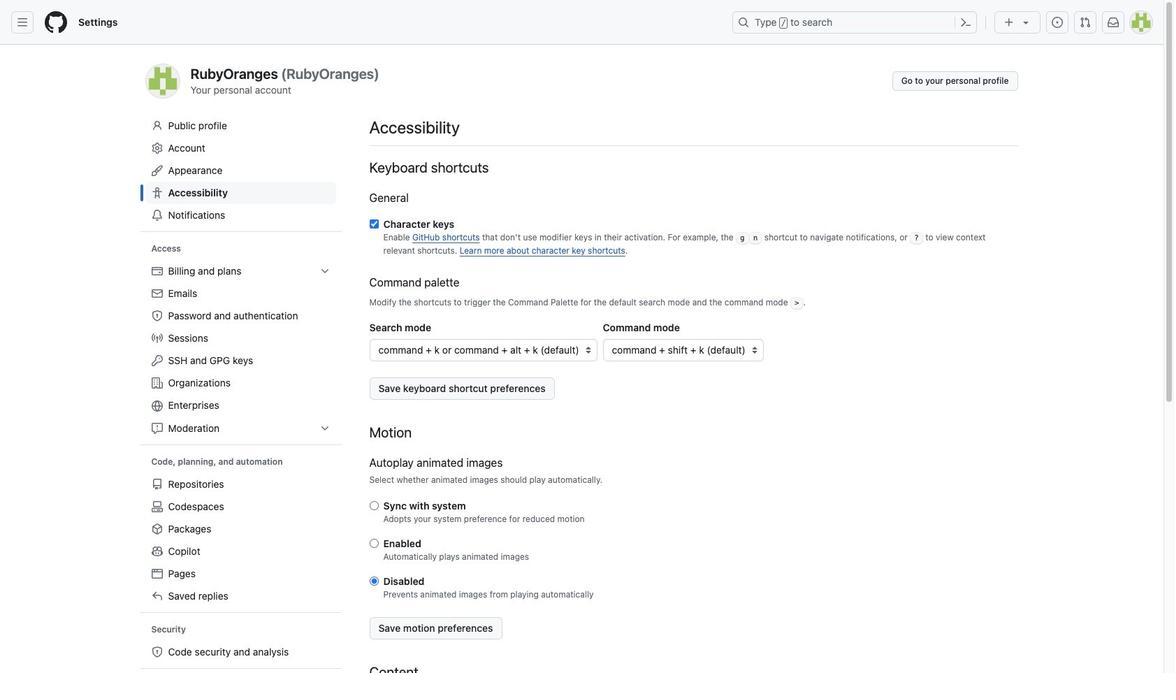 Task type: describe. For each thing, give the bounding box(es) containing it.
reply image
[[151, 591, 163, 602]]

1 list from the top
[[146, 260, 336, 440]]

git pull request image
[[1080, 17, 1091, 28]]

organization image
[[151, 378, 163, 389]]

mail image
[[151, 288, 163, 299]]

@rubyoranges image
[[146, 64, 179, 98]]

repo image
[[151, 479, 163, 490]]

3 list from the top
[[146, 641, 336, 664]]

accessibility image
[[151, 187, 163, 199]]

paintbrush image
[[151, 165, 163, 176]]

triangle down image
[[1021, 17, 1032, 28]]

notifications image
[[1108, 17, 1119, 28]]

globe image
[[151, 401, 163, 412]]



Task type: vqa. For each thing, say whether or not it's contained in the screenshot.
text box
no



Task type: locate. For each thing, give the bounding box(es) containing it.
1 vertical spatial list
[[146, 473, 336, 608]]

bell image
[[151, 210, 163, 221]]

command palette image
[[961, 17, 972, 28]]

issue opened image
[[1052, 17, 1063, 28]]

key image
[[151, 355, 163, 366]]

copilot image
[[151, 546, 163, 557]]

1 vertical spatial shield lock image
[[151, 647, 163, 658]]

shield lock image down mail icon
[[151, 310, 163, 322]]

None radio
[[370, 577, 379, 586]]

codespaces image
[[151, 501, 163, 512]]

plus image
[[1004, 17, 1015, 28]]

homepage image
[[45, 11, 67, 34]]

shield lock image down reply icon on the left bottom
[[151, 647, 163, 658]]

0 vertical spatial shield lock image
[[151, 310, 163, 322]]

1 shield lock image from the top
[[151, 310, 163, 322]]

list
[[146, 260, 336, 440], [146, 473, 336, 608], [146, 641, 336, 664]]

None radio
[[370, 501, 379, 510], [370, 539, 379, 548], [370, 501, 379, 510], [370, 539, 379, 548]]

package image
[[151, 524, 163, 535]]

2 shield lock image from the top
[[151, 647, 163, 658]]

2 vertical spatial list
[[146, 641, 336, 664]]

browser image
[[151, 568, 163, 580]]

person image
[[151, 120, 163, 131]]

gear image
[[151, 143, 163, 154]]

2 list from the top
[[146, 473, 336, 608]]

broadcast image
[[151, 333, 163, 344]]

0 vertical spatial list
[[146, 260, 336, 440]]

None checkbox
[[370, 220, 379, 229]]

shield lock image
[[151, 310, 163, 322], [151, 647, 163, 658]]



